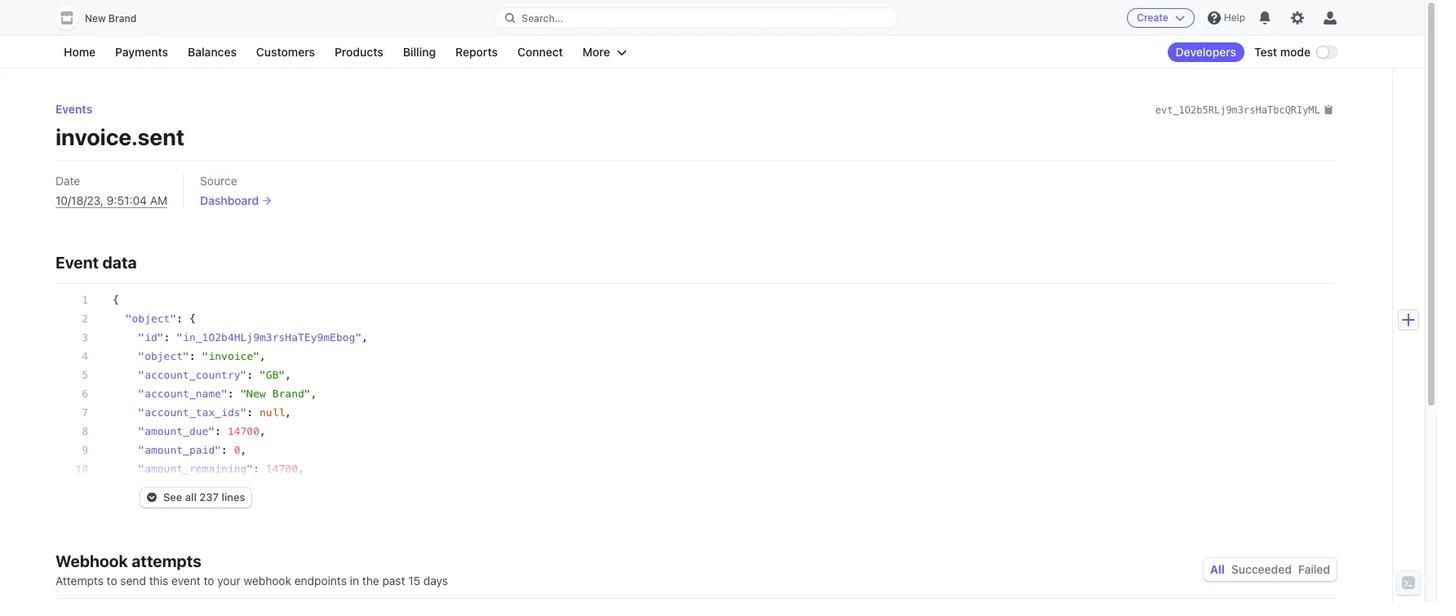 Task type: vqa. For each thing, say whether or not it's contained in the screenshot.
Webhook attempts Attempts to send this event to your webhook endpoints in the past 15 days
yes



Task type: locate. For each thing, give the bounding box(es) containing it.
the
[[362, 574, 379, 588]]

14700 up 0
[[228, 425, 260, 438]]

to left send
[[107, 574, 117, 588]]

{ up "account_country"
[[189, 313, 196, 325]]

"in_1o2b4hlj9m3rshatey9mebog" link
[[177, 332, 362, 344]]

14700
[[228, 425, 260, 438], [266, 463, 298, 475]]

developers
[[1176, 45, 1237, 59]]

Search… text field
[[496, 8, 897, 28]]

"account_country"
[[138, 369, 247, 381]]

invoice.sent
[[56, 123, 185, 150]]

this
[[149, 574, 168, 588]]

"amount_due"
[[138, 425, 215, 438]]

brand
[[108, 12, 137, 24]]

1 horizontal spatial to
[[204, 574, 214, 588]]

"amount_remaining"
[[138, 463, 253, 475]]

9:51:04
[[107, 194, 147, 207]]

source dashboard
[[200, 174, 259, 207]]

10/18/23, 9:51:04 am button
[[56, 193, 168, 209]]

"object" down "id"
[[138, 350, 189, 363]]

attempts
[[132, 552, 202, 571]]

home link
[[56, 42, 104, 62]]

1 horizontal spatial 14700
[[266, 463, 298, 475]]

event
[[56, 253, 99, 272]]

"object"
[[125, 313, 177, 325], [138, 350, 189, 363]]

brand"
[[272, 388, 311, 400]]

failed button
[[1299, 563, 1331, 576]]

{ down data on the top of page
[[113, 294, 119, 306]]

home
[[64, 45, 96, 59]]

14700 down null
[[266, 463, 298, 475]]

evt_1o2b5rlj9m3rshatbcqriyml
[[1156, 105, 1321, 116]]

webhook attempts attempts to send this event to your webhook endpoints in the past 15 days
[[56, 552, 448, 588]]

past
[[383, 574, 405, 588]]

see all 237 lines
[[163, 491, 245, 504]]

payments
[[115, 45, 168, 59]]

new
[[85, 12, 106, 24]]

:
[[177, 313, 183, 325], [164, 332, 170, 344], [189, 350, 196, 363], [247, 369, 253, 381], [228, 388, 234, 400], [247, 407, 253, 419], [215, 425, 221, 438], [221, 444, 228, 456], [253, 463, 260, 475]]

0 vertical spatial 14700
[[228, 425, 260, 438]]

all
[[185, 491, 197, 504]]

"id"
[[138, 332, 164, 344]]

237
[[200, 491, 219, 504]]

0 horizontal spatial 14700
[[228, 425, 260, 438]]

to
[[107, 574, 117, 588], [204, 574, 214, 588]]

to left your
[[204, 574, 214, 588]]

source
[[200, 174, 237, 188]]

test mode
[[1255, 45, 1311, 59]]

help
[[1225, 11, 1246, 24]]

,
[[362, 332, 368, 344], [260, 350, 266, 363], [285, 369, 292, 381], [311, 388, 317, 400], [285, 407, 292, 419], [260, 425, 266, 438], [241, 444, 247, 456], [298, 463, 304, 475]]

0
[[234, 444, 241, 456]]

0 vertical spatial "object"
[[125, 313, 177, 325]]

data
[[102, 253, 137, 272]]

{
[[113, 294, 119, 306], [189, 313, 196, 325]]

see
[[163, 491, 182, 504]]

"invoice"
[[202, 350, 260, 363]]

attempts
[[56, 574, 104, 588]]

event data
[[56, 253, 137, 272]]

1 vertical spatial "object"
[[138, 350, 189, 363]]

payments link
[[107, 42, 176, 62]]

0 horizontal spatial {
[[113, 294, 119, 306]]

webhook
[[56, 552, 128, 571]]

customers link
[[248, 42, 323, 62]]

"object" up "id"
[[125, 313, 177, 325]]

succeeded button
[[1232, 563, 1293, 576]]

1 horizontal spatial {
[[189, 313, 196, 325]]

endpoints
[[295, 574, 347, 588]]

0 horizontal spatial to
[[107, 574, 117, 588]]

reports link
[[448, 42, 506, 62]]

developers link
[[1168, 42, 1245, 62]]

lines
[[222, 491, 245, 504]]

products
[[335, 45, 384, 59]]

see all 237 lines button
[[140, 488, 252, 508]]

1 to from the left
[[107, 574, 117, 588]]

connect
[[518, 45, 563, 59]]

"account_tax_ids"
[[138, 407, 247, 419]]

products link
[[327, 42, 392, 62]]



Task type: describe. For each thing, give the bounding box(es) containing it.
null
[[260, 407, 285, 419]]

billing
[[403, 45, 436, 59]]

search…
[[522, 12, 563, 24]]

balances
[[188, 45, 237, 59]]

svg image
[[147, 493, 157, 503]]

your
[[217, 574, 241, 588]]

1 vertical spatial 14700
[[266, 463, 298, 475]]

more
[[583, 45, 611, 59]]

2 to from the left
[[204, 574, 214, 588]]

"gb"
[[260, 369, 285, 381]]

mode
[[1281, 45, 1311, 59]]

create
[[1138, 11, 1169, 24]]

more button
[[575, 42, 635, 62]]

date 10/18/23, 9:51:04 am
[[56, 174, 168, 207]]

events
[[56, 102, 93, 116]]

10/18/23,
[[56, 194, 104, 207]]

customers
[[256, 45, 315, 59]]

webhook
[[244, 574, 292, 588]]

"in_1o2b4hlj9m3rshatey9mebog"
[[177, 332, 362, 344]]

date
[[56, 174, 80, 188]]

{ "object" : { "id" : "in_1o2b4hlj9m3rshatey9mebog" , "object" : "invoice" , "account_country" : "gb" , "account_name" : "new brand" , "account_tax_ids" : null , "amount_due" : 14700 , "amount_paid" : 0 , "amount_remaining" : 14700 ,
[[113, 294, 368, 475]]

all button
[[1211, 563, 1225, 576]]

connect link
[[510, 42, 571, 62]]

"new
[[241, 388, 266, 400]]

"account_name"
[[138, 388, 228, 400]]

am
[[150, 194, 168, 207]]

evt_1o2b5rlj9m3rshatbcqriyml button
[[1156, 101, 1334, 118]]

failed
[[1299, 563, 1331, 576]]

all succeeded failed
[[1211, 563, 1331, 576]]

create button
[[1128, 8, 1195, 28]]

new brand
[[85, 12, 137, 24]]

test
[[1255, 45, 1278, 59]]

help button
[[1202, 5, 1253, 31]]

"amount_paid"
[[138, 444, 221, 456]]

billing link
[[395, 42, 444, 62]]

balances link
[[180, 42, 245, 62]]

15
[[408, 574, 421, 588]]

dashboard
[[200, 194, 259, 207]]

all
[[1211, 563, 1225, 576]]

Search… search field
[[496, 8, 897, 28]]

dashboard link
[[200, 193, 271, 209]]

events link
[[56, 102, 93, 116]]

0 vertical spatial {
[[113, 294, 119, 306]]

in
[[350, 574, 359, 588]]

succeeded
[[1232, 563, 1293, 576]]

1 vertical spatial {
[[189, 313, 196, 325]]

new brand button
[[56, 7, 153, 29]]

days
[[424, 574, 448, 588]]

event
[[171, 574, 201, 588]]

reports
[[456, 45, 498, 59]]

send
[[120, 574, 146, 588]]



